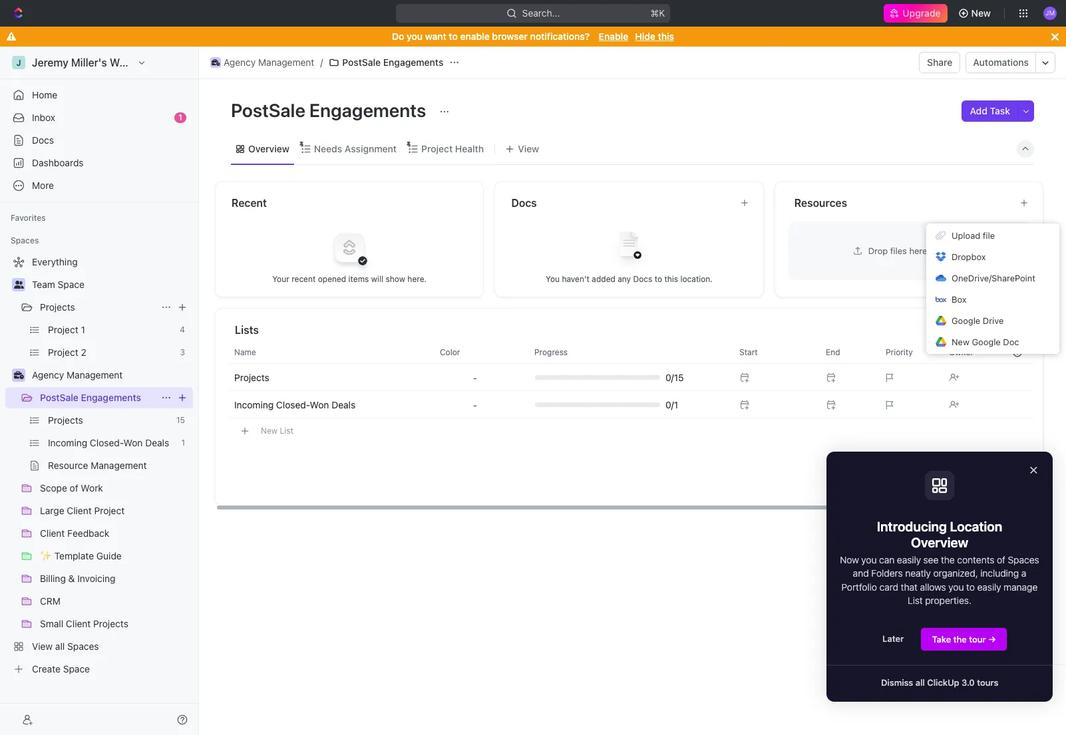 Task type: vqa. For each thing, say whether or not it's contained in the screenshot.
left Overview
yes



Task type: locate. For each thing, give the bounding box(es) containing it.
overview up see at the bottom right of the page
[[911, 535, 968, 550]]

0 vertical spatial this
[[658, 31, 674, 42]]

projects down name
[[234, 372, 269, 383]]

the inside introducing location overview now you can easily see the contents of spaces and folders neatly organized, including a portfolio card that allows you to easily manage list properties.
[[941, 554, 955, 566]]

docs
[[32, 134, 54, 146], [511, 197, 537, 209], [633, 274, 652, 284]]

1 vertical spatial spaces
[[1008, 554, 1039, 566]]

1 horizontal spatial agency management link
[[207, 55, 318, 71]]

agency management right business time icon
[[32, 369, 123, 381]]

upgrade link
[[884, 4, 947, 23]]

list down "closed-"
[[280, 426, 293, 436]]

allows
[[920, 581, 946, 593]]

0/1
[[665, 399, 678, 410]]

→
[[988, 634, 996, 645]]

owner
[[949, 347, 974, 357]]

drop files here to attach
[[868, 245, 966, 256]]

agency inside the sidebar 'navigation'
[[32, 369, 64, 381]]

needs assignment link
[[311, 139, 397, 158]]

deals
[[332, 399, 356, 410]]

won
[[310, 399, 329, 410]]

0 vertical spatial you
[[407, 31, 423, 42]]

added
[[592, 274, 615, 284]]

0 horizontal spatial agency
[[32, 369, 64, 381]]

projects down team space
[[40, 301, 75, 313]]

neatly
[[905, 568, 931, 579]]

task
[[990, 105, 1010, 116]]

1 vertical spatial list
[[908, 595, 923, 606]]

0 horizontal spatial docs
[[32, 134, 54, 146]]

1 vertical spatial postsale engagements link
[[40, 387, 156, 409]]

0 vertical spatial the
[[941, 554, 955, 566]]

inbox
[[32, 112, 55, 123]]

2 vertical spatial postsale
[[40, 392, 78, 403]]

new google doc button
[[926, 331, 1059, 353]]

search...
[[522, 7, 560, 19]]

0 vertical spatial projects link
[[40, 297, 156, 318]]

tree
[[5, 252, 193, 680]]

navigation containing ×
[[827, 452, 1066, 702]]

0 horizontal spatial overview
[[248, 143, 289, 154]]

1 horizontal spatial docs
[[511, 197, 537, 209]]

1 horizontal spatial new
[[952, 337, 970, 347]]

0 horizontal spatial projects link
[[40, 297, 156, 318]]

to
[[449, 31, 458, 42], [930, 245, 938, 256], [655, 274, 662, 284], [966, 581, 975, 593]]

0 horizontal spatial management
[[67, 369, 123, 381]]

0 vertical spatial google
[[952, 315, 980, 326]]

1 horizontal spatial agency management
[[224, 57, 314, 68]]

0 vertical spatial spaces
[[11, 236, 39, 246]]

box button
[[926, 289, 1059, 310]]

spaces down favorites button
[[11, 236, 39, 246]]

end button
[[818, 342, 878, 363]]

projects link down the 'team space' link
[[40, 297, 156, 318]]

do
[[392, 31, 404, 42]]

to right want
[[449, 31, 458, 42]]

enable
[[599, 31, 628, 42]]

0 vertical spatial postsale engagements
[[342, 57, 443, 68]]

navigation
[[827, 452, 1066, 702]]

a
[[1021, 568, 1026, 579]]

agency right business time icon
[[32, 369, 64, 381]]

user group image
[[14, 281, 24, 289]]

1 horizontal spatial easily
[[977, 581, 1001, 593]]

browser
[[492, 31, 528, 42]]

of
[[997, 554, 1005, 566]]

list inside button
[[280, 426, 293, 436]]

this left the location.
[[664, 274, 678, 284]]

1 vertical spatial projects
[[234, 372, 269, 383]]

overview
[[248, 143, 289, 154], [911, 535, 968, 550]]

google down google drive button
[[972, 337, 1001, 347]]

to down organized,
[[966, 581, 975, 593]]

new for new list
[[261, 426, 278, 436]]

drop
[[868, 245, 888, 256]]

this
[[658, 31, 674, 42], [664, 274, 678, 284]]

2 vertical spatial new
[[261, 426, 278, 436]]

1 vertical spatial overview
[[911, 535, 968, 550]]

0 vertical spatial docs
[[32, 134, 54, 146]]

color
[[440, 347, 460, 357]]

0 horizontal spatial projects
[[40, 301, 75, 313]]

2 vertical spatial docs
[[633, 274, 652, 284]]

progress
[[534, 347, 568, 357]]

2 horizontal spatial new
[[971, 7, 991, 19]]

haven't
[[562, 274, 590, 284]]

automations button
[[967, 53, 1035, 73]]

list down that
[[908, 595, 923, 606]]

2 vertical spatial engagements
[[81, 392, 141, 403]]

0 horizontal spatial you
[[407, 31, 423, 42]]

share
[[927, 57, 953, 68]]

recent
[[292, 274, 316, 284]]

0 vertical spatial agency management link
[[207, 55, 318, 71]]

2 vertical spatial you
[[949, 581, 964, 593]]

tree containing team space
[[5, 252, 193, 680]]

1 vertical spatial agency management link
[[32, 365, 190, 386]]

0 vertical spatial agency
[[224, 57, 256, 68]]

all
[[916, 678, 925, 688]]

clickup
[[927, 678, 959, 688]]

0 vertical spatial projects
[[40, 301, 75, 313]]

⌘k
[[650, 7, 665, 19]]

1 vertical spatial postsale engagements
[[231, 99, 430, 121]]

1 vertical spatial postsale
[[231, 99, 305, 121]]

upload file
[[952, 230, 995, 241]]

new list
[[261, 426, 293, 436]]

google down the box
[[952, 315, 980, 326]]

0 vertical spatial easily
[[897, 554, 921, 566]]

the left tour
[[953, 634, 967, 645]]

1 vertical spatial agency management
[[32, 369, 123, 381]]

google drive
[[952, 315, 1004, 326]]

0 vertical spatial management
[[258, 57, 314, 68]]

0 horizontal spatial new
[[261, 426, 278, 436]]

attach
[[940, 245, 966, 256]]

dropbox
[[952, 252, 986, 262]]

including
[[980, 568, 1019, 579]]

1 horizontal spatial spaces
[[1008, 554, 1039, 566]]

0 horizontal spatial agency management
[[32, 369, 123, 381]]

you haven't added any docs to this location.
[[546, 274, 713, 284]]

easily down including
[[977, 581, 1001, 593]]

box
[[952, 294, 967, 305]]

incoming closed-won deals link
[[234, 399, 356, 410]]

the up organized,
[[941, 554, 955, 566]]

0 horizontal spatial list
[[280, 426, 293, 436]]

needs
[[314, 143, 342, 154]]

new down incoming at the left bottom of page
[[261, 426, 278, 436]]

spaces
[[11, 236, 39, 246], [1008, 554, 1039, 566]]

1 horizontal spatial postsale
[[231, 99, 305, 121]]

new list button
[[229, 419, 1034, 443]]

1 horizontal spatial postsale engagements link
[[326, 55, 447, 71]]

0 vertical spatial overview
[[248, 143, 289, 154]]

1 vertical spatial docs
[[511, 197, 537, 209]]

agency right business time image
[[224, 57, 256, 68]]

0 horizontal spatial agency management link
[[32, 365, 190, 386]]

1 horizontal spatial agency
[[224, 57, 256, 68]]

postsale engagements
[[342, 57, 443, 68], [231, 99, 430, 121], [40, 392, 141, 403]]

to right any
[[655, 274, 662, 284]]

0 horizontal spatial postsale
[[40, 392, 78, 403]]

this right hide
[[658, 31, 674, 42]]

1 vertical spatial the
[[953, 634, 967, 645]]

1 vertical spatial projects link
[[234, 372, 269, 383]]

2 horizontal spatial docs
[[633, 274, 652, 284]]

new down google drive
[[952, 337, 970, 347]]

tree inside the sidebar 'navigation'
[[5, 252, 193, 680]]

start button
[[731, 342, 818, 363]]

0 vertical spatial list
[[280, 426, 293, 436]]

docs link
[[5, 130, 193, 151]]

add
[[970, 105, 988, 116]]

0 vertical spatial new
[[971, 7, 991, 19]]

will
[[371, 274, 383, 284]]

favorites button
[[5, 210, 51, 226]]

1 horizontal spatial projects
[[234, 372, 269, 383]]

easily up neatly
[[897, 554, 921, 566]]

you
[[407, 31, 423, 42], [861, 554, 877, 566], [949, 581, 964, 593]]

postsale engagements link
[[326, 55, 447, 71], [40, 387, 156, 409]]

onedrive/sharepoint button
[[926, 268, 1059, 289]]

1 horizontal spatial management
[[258, 57, 314, 68]]

name
[[234, 347, 256, 357]]

1 vertical spatial agency
[[32, 369, 64, 381]]

0 horizontal spatial postsale engagements link
[[40, 387, 156, 409]]

0 vertical spatial engagements
[[383, 57, 443, 68]]

1 vertical spatial you
[[861, 554, 877, 566]]

2 horizontal spatial you
[[949, 581, 964, 593]]

0 vertical spatial postsale
[[342, 57, 381, 68]]

0 horizontal spatial spaces
[[11, 236, 39, 246]]

projects link down name
[[234, 372, 269, 383]]

projects inside projects link
[[40, 301, 75, 313]]

agency management left /
[[224, 57, 314, 68]]

1 vertical spatial new
[[952, 337, 970, 347]]

incoming closed-won deals
[[234, 399, 356, 410]]

favorites
[[11, 213, 46, 223]]

0 vertical spatial postsale engagements link
[[326, 55, 447, 71]]

you up and
[[861, 554, 877, 566]]

spaces up a
[[1008, 554, 1039, 566]]

take
[[932, 634, 951, 645]]

agency management inside the sidebar 'navigation'
[[32, 369, 123, 381]]

0 horizontal spatial easily
[[897, 554, 921, 566]]

2 vertical spatial postsale engagements
[[40, 392, 141, 403]]

1 horizontal spatial overview
[[911, 535, 968, 550]]

engagements
[[383, 57, 443, 68], [309, 99, 426, 121], [81, 392, 141, 403]]

× button
[[1029, 462, 1038, 477]]

overview up recent
[[248, 143, 289, 154]]

files
[[890, 245, 907, 256]]

you down organized,
[[949, 581, 964, 593]]

overview link
[[246, 139, 289, 158]]

1 horizontal spatial list
[[908, 595, 923, 606]]

1 vertical spatial engagements
[[309, 99, 426, 121]]

owner button
[[941, 342, 1001, 363]]

spaces inside introducing location overview now you can easily see the contents of spaces and folders neatly organized, including a portfolio card that allows you to easily manage list properties.
[[1008, 554, 1039, 566]]

1 vertical spatial this
[[664, 274, 678, 284]]

new up automations
[[971, 7, 991, 19]]

agency management
[[224, 57, 314, 68], [32, 369, 123, 381]]

home
[[32, 89, 57, 100]]

1 vertical spatial management
[[67, 369, 123, 381]]

you right do
[[407, 31, 423, 42]]



Task type: describe. For each thing, give the bounding box(es) containing it.
start
[[739, 347, 758, 357]]

add task
[[970, 105, 1010, 116]]

closed-
[[276, 399, 310, 410]]

later button
[[872, 628, 914, 650]]

see
[[923, 554, 939, 566]]

sidebar navigation
[[0, 47, 199, 735]]

engagements inside the sidebar 'navigation'
[[81, 392, 141, 403]]

dismiss
[[881, 678, 913, 688]]

enable
[[460, 31, 490, 42]]

take the tour →
[[932, 634, 996, 645]]

share button
[[919, 52, 961, 73]]

3.0
[[962, 678, 975, 688]]

dropbox button
[[926, 246, 1059, 268]]

introducing
[[877, 519, 947, 534]]

no most used docs image
[[603, 221, 656, 274]]

items
[[348, 274, 369, 284]]

manage
[[1004, 581, 1038, 593]]

tour
[[969, 634, 986, 645]]

0/15
[[665, 372, 684, 383]]

business time image
[[211, 59, 220, 66]]

want
[[425, 31, 446, 42]]

google drive button
[[926, 310, 1059, 331]]

notifications?
[[530, 31, 590, 42]]

/
[[320, 57, 323, 68]]

1 vertical spatial easily
[[977, 581, 1001, 593]]

business time image
[[14, 371, 24, 379]]

opened
[[318, 274, 346, 284]]

here
[[909, 245, 927, 256]]

project health link
[[419, 139, 484, 158]]

file
[[983, 230, 995, 241]]

×
[[1029, 462, 1038, 477]]

introducing location overview now you can easily see the contents of spaces and folders neatly organized, including a portfolio card that allows you to easily manage list properties.
[[840, 519, 1042, 606]]

lists
[[235, 324, 259, 336]]

and
[[853, 568, 869, 579]]

postsale inside the sidebar 'navigation'
[[40, 392, 78, 403]]

management inside the sidebar 'navigation'
[[67, 369, 123, 381]]

do you want to enable browser notifications? enable hide this
[[392, 31, 674, 42]]

the inside button
[[953, 634, 967, 645]]

contents
[[957, 554, 995, 566]]

add task button
[[962, 100, 1018, 122]]

your recent opened items will show here.
[[272, 274, 427, 284]]

postsale engagements inside the sidebar 'navigation'
[[40, 392, 141, 403]]

onedrive/sharepoint
[[952, 273, 1035, 283]]

organized,
[[933, 568, 978, 579]]

resources
[[794, 197, 847, 209]]

to right the here
[[930, 245, 938, 256]]

overview inside introducing location overview now you can easily see the contents of spaces and folders neatly organized, including a portfolio card that allows you to easily manage list properties.
[[911, 535, 968, 550]]

take the tour → button
[[921, 628, 1008, 652]]

spaces inside the sidebar 'navigation'
[[11, 236, 39, 246]]

upgrade
[[903, 7, 941, 19]]

team space
[[32, 279, 84, 290]]

now
[[840, 554, 859, 566]]

list inside introducing location overview now you can easily see the contents of spaces and folders neatly organized, including a portfolio card that allows you to easily manage list properties.
[[908, 595, 923, 606]]

2 horizontal spatial postsale
[[342, 57, 381, 68]]

health
[[455, 143, 484, 154]]

priority button
[[878, 342, 941, 363]]

team space link
[[32, 274, 190, 295]]

1 vertical spatial google
[[972, 337, 1001, 347]]

that
[[901, 581, 918, 593]]

recent
[[232, 197, 267, 209]]

team
[[32, 279, 55, 290]]

portfolio
[[842, 581, 877, 593]]

hide
[[635, 31, 655, 42]]

progress button
[[526, 342, 723, 363]]

folders
[[871, 568, 903, 579]]

color button
[[432, 342, 518, 363]]

new for new google doc
[[952, 337, 970, 347]]

doc
[[1003, 337, 1019, 347]]

new for new
[[971, 7, 991, 19]]

resources button
[[794, 195, 1009, 211]]

later
[[882, 634, 904, 644]]

1
[[178, 112, 182, 122]]

1 horizontal spatial projects link
[[234, 372, 269, 383]]

to inside introducing location overview now you can easily see the contents of spaces and folders neatly organized, including a portfolio card that allows you to easily manage list properties.
[[966, 581, 975, 593]]

docs inside the sidebar 'navigation'
[[32, 134, 54, 146]]

card
[[879, 581, 898, 593]]

can
[[879, 554, 895, 566]]

dismiss all clickup 3.0 tours
[[881, 678, 999, 688]]

project health
[[421, 143, 484, 154]]

end
[[826, 347, 840, 357]]

show
[[386, 274, 405, 284]]

overview inside the overview link
[[248, 143, 289, 154]]

name button
[[229, 342, 432, 363]]

new google doc
[[952, 337, 1019, 347]]

no recent items image
[[323, 221, 376, 274]]

priority
[[886, 347, 913, 357]]

1 horizontal spatial you
[[861, 554, 877, 566]]

location
[[950, 519, 1002, 534]]

0 vertical spatial agency management
[[224, 57, 314, 68]]

incoming
[[234, 399, 274, 410]]

properties.
[[925, 595, 972, 606]]

tours
[[977, 678, 999, 688]]

dashboards
[[32, 157, 84, 168]]

dismiss all clickup 3.0 tours button
[[870, 672, 1009, 694]]

upload file button
[[926, 225, 1059, 246]]



